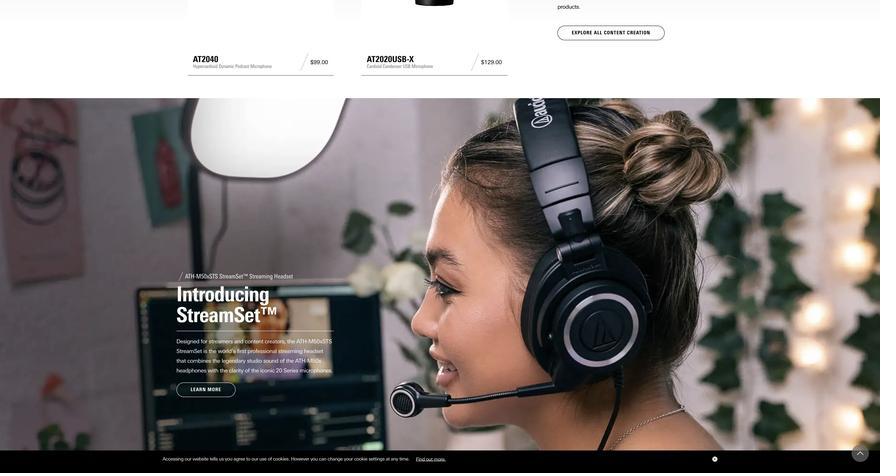 Task type: describe. For each thing, give the bounding box(es) containing it.
learn more button
[[176, 383, 236, 398]]

the up with
[[213, 358, 220, 364]]

combines
[[187, 358, 211, 364]]

streaming
[[278, 348, 303, 355]]

studio
[[247, 358, 262, 364]]

x
[[409, 54, 414, 64]]

change
[[328, 456, 343, 462]]

learn more link
[[176, 383, 236, 398]]

for
[[201, 338, 207, 345]]

time.
[[400, 456, 410, 462]]

can
[[319, 456, 327, 462]]

all
[[594, 30, 603, 36]]

tells
[[210, 456, 218, 462]]

out
[[426, 456, 433, 462]]

content
[[604, 30, 626, 36]]

agree
[[234, 456, 245, 462]]

the down studio
[[251, 368, 259, 374]]

at2020usb x image
[[367, 0, 502, 15]]

at2020usb-x cardioid condenser usb microphone
[[367, 54, 433, 69]]

arrow up image
[[858, 450, 864, 457]]

podcast
[[235, 63, 249, 69]]

however
[[291, 456, 309, 462]]

2 our from the left
[[252, 456, 258, 462]]

designed
[[176, 338, 199, 345]]

your
[[344, 456, 353, 462]]

content
[[245, 338, 263, 345]]

explore
[[572, 30, 593, 36]]

cardioid
[[367, 63, 382, 69]]

accessing
[[163, 456, 184, 462]]

us
[[219, 456, 224, 462]]

m50x
[[307, 358, 321, 364]]

world's
[[218, 348, 236, 355]]

cookies.
[[273, 456, 290, 462]]

headphones
[[176, 368, 206, 374]]

creation
[[627, 30, 651, 36]]

1 our from the left
[[185, 456, 192, 462]]

use
[[260, 456, 267, 462]]

streamers
[[209, 338, 233, 345]]

at2020usb-
[[367, 54, 409, 64]]

the right with
[[220, 368, 228, 374]]

more.
[[434, 456, 446, 462]]

divider line image for at2020usb-x
[[469, 54, 481, 71]]

sound
[[263, 358, 278, 364]]

dynamic
[[219, 63, 234, 69]]

0 vertical spatial ath-
[[296, 338, 309, 345]]

2 horizontal spatial of
[[280, 358, 285, 364]]

more
[[208, 387, 221, 393]]

settings
[[369, 456, 385, 462]]

that
[[176, 358, 186, 364]]

microphone inside at2020usb-x cardioid condenser usb microphone
[[412, 63, 433, 69]]

the up streaming
[[287, 338, 295, 345]]

first
[[237, 348, 246, 355]]

legendary
[[222, 358, 246, 364]]

at2040
[[193, 54, 218, 64]]

explore all content creation
[[572, 30, 651, 36]]

headset
[[304, 348, 323, 355]]

cookie
[[354, 456, 368, 462]]

explore all content creation link
[[558, 26, 665, 40]]

professional
[[248, 348, 277, 355]]

explore all content creation button
[[558, 26, 665, 40]]



Task type: vqa. For each thing, say whether or not it's contained in the screenshot.
STREAMERS
yes



Task type: locate. For each thing, give the bounding box(es) containing it.
find out more.
[[416, 456, 446, 462]]

1 you from the left
[[225, 456, 232, 462]]

our left website
[[185, 456, 192, 462]]

hypercardioid
[[193, 63, 218, 69]]

cross image
[[713, 458, 716, 461]]

microphone
[[250, 63, 272, 69], [412, 63, 433, 69]]

1 microphone from the left
[[250, 63, 272, 69]]

divider line image for at2040
[[298, 54, 311, 71]]

any
[[391, 456, 398, 462]]

microphones.
[[300, 368, 333, 374]]

iconic
[[260, 368, 275, 374]]

to
[[246, 456, 250, 462]]

you left can
[[311, 456, 318, 462]]

website
[[193, 456, 209, 462]]

0 horizontal spatial of
[[245, 368, 250, 374]]

our right "to"
[[252, 456, 258, 462]]

our
[[185, 456, 192, 462], [252, 456, 258, 462]]

1 horizontal spatial you
[[311, 456, 318, 462]]

at2040 hypercardioid dynamic podcast microphone
[[193, 54, 272, 69]]

the
[[287, 338, 295, 345], [209, 348, 216, 355], [213, 358, 220, 364], [286, 358, 294, 364], [220, 368, 228, 374], [251, 368, 259, 374]]

2 divider line image from the left
[[469, 54, 481, 71]]

learn more
[[191, 387, 221, 393]]

$99.00
[[311, 59, 328, 65]]

is
[[203, 348, 207, 355]]

ath- up headset
[[296, 338, 309, 345]]

$129.00
[[481, 59, 502, 65]]

of up 20
[[280, 358, 285, 364]]

microphone inside at2040 hypercardioid dynamic podcast microphone
[[250, 63, 272, 69]]

ath-
[[296, 338, 309, 345], [295, 358, 307, 364]]

learn
[[191, 387, 206, 393]]

condenser
[[383, 63, 402, 69]]

divider line image
[[298, 54, 311, 71], [469, 54, 481, 71]]

and
[[234, 338, 243, 345]]

you
[[225, 456, 232, 462], [311, 456, 318, 462]]

creators,
[[265, 338, 286, 345]]

the down streaming
[[286, 358, 294, 364]]

series
[[284, 368, 298, 374]]

0 horizontal spatial our
[[185, 456, 192, 462]]

0 horizontal spatial divider line image
[[298, 54, 311, 71]]

the right is
[[209, 348, 216, 355]]

2 vertical spatial of
[[268, 456, 272, 462]]

1 horizontal spatial microphone
[[412, 63, 433, 69]]

of right the use
[[268, 456, 272, 462]]

0 vertical spatial of
[[280, 358, 285, 364]]

microphone right usb
[[412, 63, 433, 69]]

0 horizontal spatial you
[[225, 456, 232, 462]]

1 horizontal spatial of
[[268, 456, 272, 462]]

find
[[416, 456, 425, 462]]

streamset
[[176, 348, 202, 355]]

you right us
[[225, 456, 232, 462]]

1 vertical spatial ath-
[[295, 358, 307, 364]]

accessing our website tells us you agree to our use of cookies. however you can change your cookie settings at any time.
[[163, 456, 411, 462]]

clarity
[[229, 368, 244, 374]]

1 divider line image from the left
[[298, 54, 311, 71]]

at
[[386, 456, 390, 462]]

0 horizontal spatial microphone
[[250, 63, 272, 69]]

2 microphone from the left
[[412, 63, 433, 69]]

1 horizontal spatial divider line image
[[469, 54, 481, 71]]

with
[[208, 368, 218, 374]]

1 horizontal spatial our
[[252, 456, 258, 462]]

1 vertical spatial of
[[245, 368, 250, 374]]

microphone right the podcast
[[250, 63, 272, 69]]

of
[[280, 358, 285, 364], [245, 368, 250, 374], [268, 456, 272, 462]]

usb
[[403, 63, 411, 69]]

ath- up the series on the left bottom of the page
[[295, 358, 307, 364]]

m50xsts
[[308, 338, 332, 345]]

designed for streamers and content creators, the ath-m50xsts streamset is the world's first professional streaming headset that combines the legendary studio sound of the ath-m50x headphones with the clarity of the iconic 20 series microphones.
[[176, 338, 333, 374]]

2 you from the left
[[311, 456, 318, 462]]

of right clarity
[[245, 368, 250, 374]]

20
[[276, 368, 282, 374]]

find out more. link
[[411, 454, 451, 465]]



